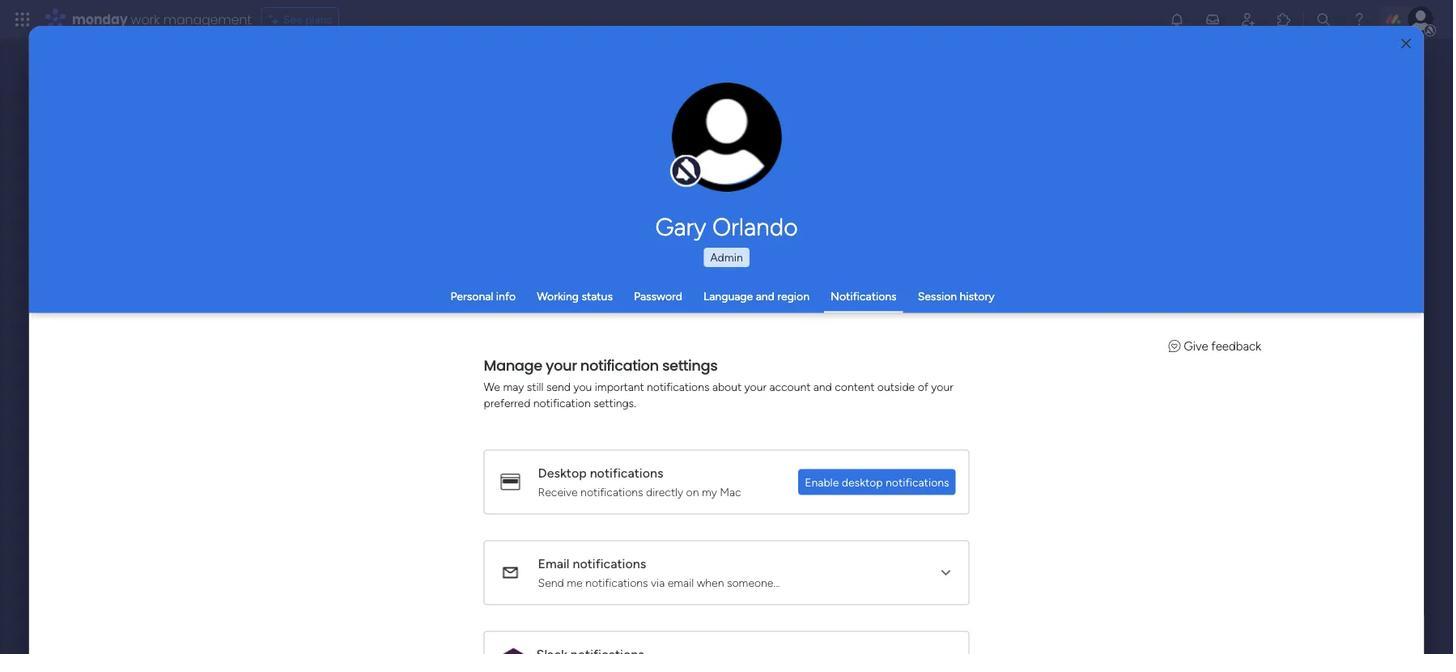 Task type: locate. For each thing, give the bounding box(es) containing it.
notifications inside button
[[886, 475, 950, 489]]

receive
[[538, 485, 578, 499]]

see
[[283, 13, 303, 26]]

gary orlando dialog
[[29, 26, 1425, 654]]

profile
[[732, 146, 762, 159]]

and left region
[[756, 290, 775, 303]]

select product image
[[15, 11, 31, 28]]

on
[[686, 485, 699, 499]]

my
[[702, 485, 717, 499]]

feedback
[[1212, 339, 1262, 354]]

1 vertical spatial and
[[814, 379, 832, 393]]

change profile picture button
[[672, 83, 782, 193]]

0 vertical spatial and
[[756, 290, 775, 303]]

your up send
[[546, 355, 577, 375]]

v2 user feedback image
[[1169, 339, 1181, 354]]

notifications right the desktop
[[886, 475, 950, 489]]

0 vertical spatial notification
[[580, 355, 659, 375]]

settings.
[[594, 396, 636, 409]]

help image
[[1352, 11, 1368, 28]]

session history
[[918, 290, 995, 303]]

info
[[496, 290, 516, 303]]

notifications
[[647, 379, 710, 393], [590, 465, 664, 481], [886, 475, 950, 489], [581, 485, 643, 499], [573, 556, 646, 571], [586, 575, 648, 589]]

picture
[[711, 160, 744, 173]]

we
[[484, 379, 500, 393]]

orlando
[[713, 212, 798, 241]]

email
[[668, 575, 694, 589]]

desktop notifications receive notifications directly on my mac
[[538, 465, 742, 499]]

personal info
[[451, 290, 516, 303]]

notification
[[580, 355, 659, 375], [534, 396, 591, 409]]

still
[[527, 379, 544, 393]]

notification down send
[[534, 396, 591, 409]]

your right about
[[745, 379, 767, 393]]

session
[[918, 290, 957, 303]]

important
[[595, 379, 644, 393]]

1 horizontal spatial and
[[814, 379, 832, 393]]

apps image
[[1277, 11, 1293, 28]]

session history link
[[918, 290, 995, 303]]

of
[[918, 379, 929, 393]]

email notifications send me notifications via email when someone...
[[538, 556, 780, 589]]

your
[[546, 355, 577, 375], [745, 379, 767, 393], [932, 379, 954, 393]]

enable
[[805, 475, 839, 489]]

notifications left directly
[[581, 485, 643, 499]]

your right of
[[932, 379, 954, 393]]

0 horizontal spatial and
[[756, 290, 775, 303]]

plans
[[305, 13, 332, 26]]

notification up "important"
[[580, 355, 659, 375]]

1 horizontal spatial your
[[745, 379, 767, 393]]

about
[[713, 379, 742, 393]]

region
[[778, 290, 810, 303]]

send
[[547, 379, 571, 393]]

enable desktop notifications
[[805, 475, 950, 489]]

personal
[[451, 290, 494, 303]]

0 horizontal spatial your
[[546, 355, 577, 375]]

desktop
[[842, 475, 883, 489]]

preferred
[[484, 396, 531, 409]]

give
[[1184, 339, 1209, 354]]

settings
[[662, 355, 718, 375]]

and
[[756, 290, 775, 303], [814, 379, 832, 393]]

1 vertical spatial notification
[[534, 396, 591, 409]]

give feedback link
[[1169, 339, 1262, 354]]

inbox image
[[1205, 11, 1221, 28]]

and left content
[[814, 379, 832, 393]]

enable desktop notifications button
[[799, 469, 956, 495]]

notifications down settings
[[647, 379, 710, 393]]

2 horizontal spatial your
[[932, 379, 954, 393]]



Task type: vqa. For each thing, say whether or not it's contained in the screenshot.
Search Everything icon
yes



Task type: describe. For each thing, give the bounding box(es) containing it.
language and region link
[[704, 290, 810, 303]]

gary
[[656, 212, 707, 241]]

search everything image
[[1316, 11, 1332, 28]]

when
[[697, 575, 724, 589]]

gary orlando image
[[1409, 6, 1434, 32]]

working
[[537, 290, 579, 303]]

via
[[651, 575, 665, 589]]

content
[[835, 379, 875, 393]]

desktop
[[538, 465, 587, 481]]

manage your notification settings we may still send you important notifications about your account and content outside of your preferred notification settings.
[[484, 355, 954, 409]]

and inside manage your notification settings we may still send you important notifications about your account and content outside of your preferred notification settings.
[[814, 379, 832, 393]]

me
[[567, 575, 583, 589]]

monday
[[72, 10, 128, 28]]

history
[[960, 290, 995, 303]]

notifications inside manage your notification settings we may still send you important notifications about your account and content outside of your preferred notification settings.
[[647, 379, 710, 393]]

monday work management
[[72, 10, 252, 28]]

notifications up me
[[573, 556, 646, 571]]

change profile picture
[[693, 146, 762, 173]]

see plans button
[[261, 7, 339, 32]]

mac
[[720, 485, 742, 499]]

gary orlando
[[656, 212, 798, 241]]

password
[[634, 290, 683, 303]]

give feedback
[[1184, 339, 1262, 354]]

notifications link
[[831, 290, 897, 303]]

notifications up directly
[[590, 465, 664, 481]]

send
[[538, 575, 564, 589]]

personal info link
[[451, 290, 516, 303]]

may
[[503, 379, 524, 393]]

outside
[[878, 379, 915, 393]]

see plans
[[283, 13, 332, 26]]

working status link
[[537, 290, 613, 303]]

status
[[582, 290, 613, 303]]

admin
[[711, 251, 743, 264]]

language and region
[[704, 290, 810, 303]]

gary orlando button
[[504, 212, 950, 241]]

change
[[693, 146, 729, 159]]

working status
[[537, 290, 613, 303]]

notifications left via
[[586, 575, 648, 589]]

invite members image
[[1241, 11, 1257, 28]]

close image
[[1402, 38, 1412, 50]]

language
[[704, 290, 753, 303]]

manage
[[484, 355, 543, 375]]

email
[[538, 556, 570, 571]]

account
[[770, 379, 811, 393]]

work
[[131, 10, 160, 28]]

management
[[163, 10, 252, 28]]

notifications image
[[1170, 11, 1186, 28]]

password link
[[634, 290, 683, 303]]

directly
[[646, 485, 684, 499]]

notifications
[[831, 290, 897, 303]]

someone...
[[727, 575, 780, 589]]

you
[[574, 379, 592, 393]]



